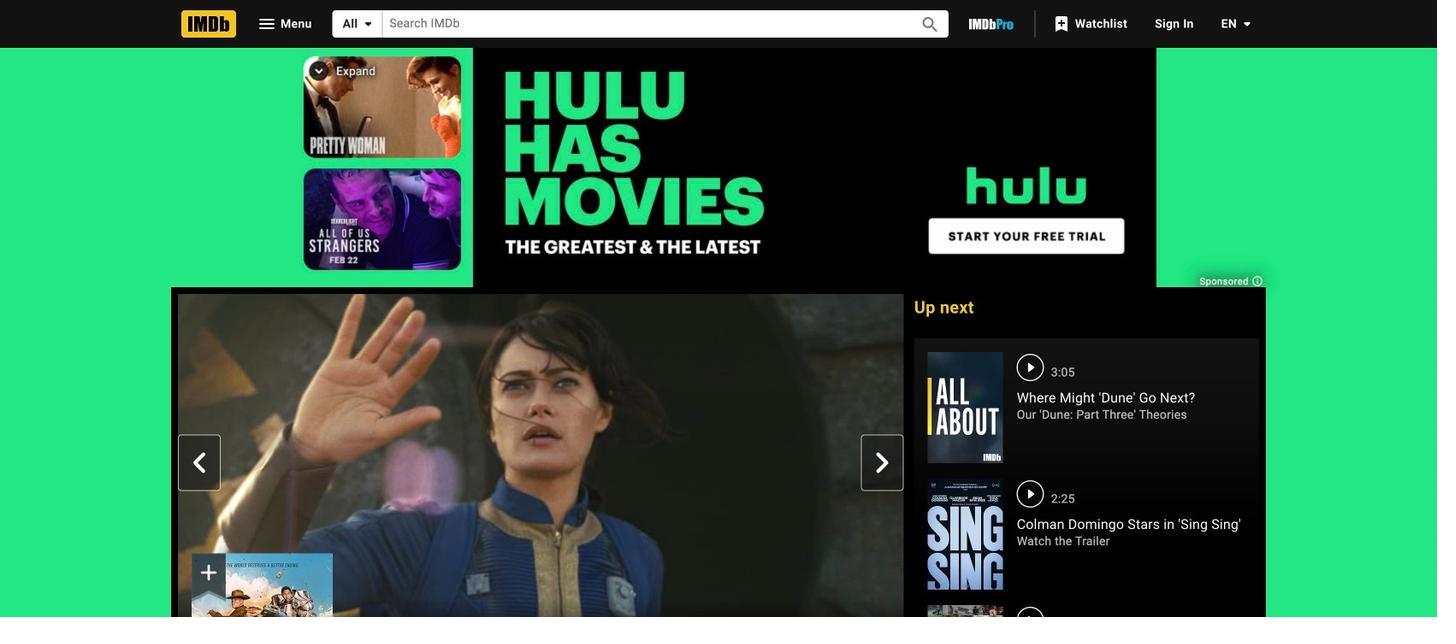 Task type: vqa. For each thing, say whether or not it's contained in the screenshot.
Oscars 2024 Best Actor Nominees 'image'
yes



Task type: locate. For each thing, give the bounding box(es) containing it.
chevron right inline image
[[873, 453, 893, 473]]

chevron left inline image
[[189, 453, 210, 473]]

0 horizontal spatial arrow drop down image
[[358, 14, 379, 34]]

1 horizontal spatial arrow drop down image
[[1237, 14, 1258, 34]]

arrow drop down image
[[358, 14, 379, 34], [1237, 14, 1258, 34]]

submit search image
[[920, 14, 941, 35]]

watchlist image
[[1052, 14, 1072, 34]]

None field
[[383, 11, 901, 37]]

2 arrow drop down image from the left
[[1237, 14, 1258, 34]]

fallout image
[[192, 554, 333, 618], [192, 554, 333, 618]]

None search field
[[333, 10, 949, 38]]

Search IMDb text field
[[383, 11, 901, 37]]

1 arrow drop down image from the left
[[358, 14, 379, 34]]

group
[[178, 294, 905, 618], [192, 554, 333, 618]]

where could dune go next? image
[[928, 353, 1004, 464]]



Task type: describe. For each thing, give the bounding box(es) containing it.
oscars 2024 best actor nominees image
[[928, 606, 1004, 618]]

home image
[[181, 10, 236, 38]]

welcome to the apocalypse! image
[[178, 294, 905, 618]]

menu image
[[257, 14, 277, 34]]

sing sing image
[[928, 479, 1004, 591]]



